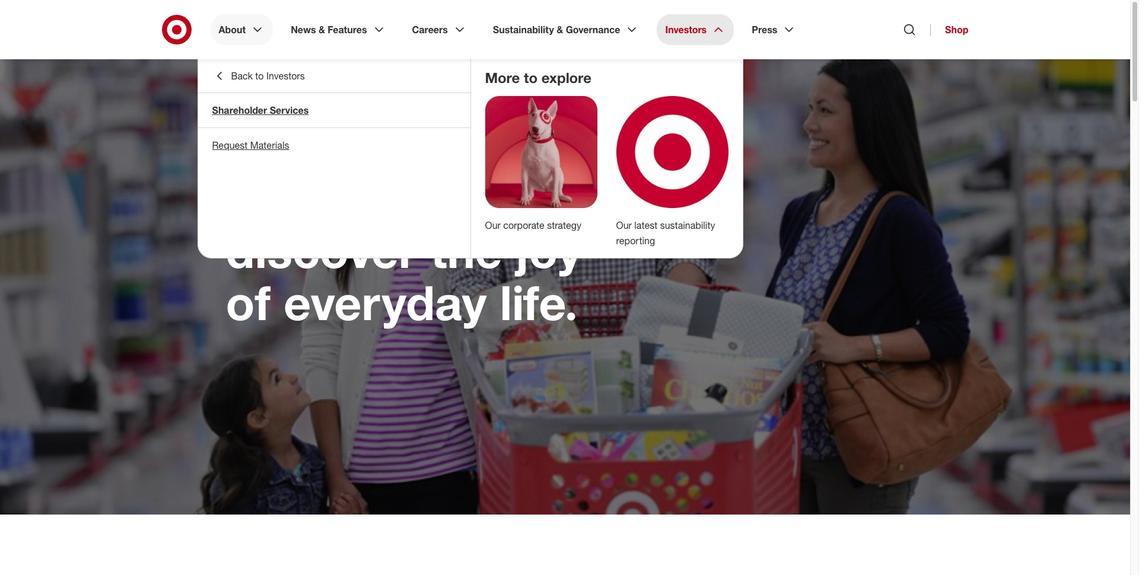 Task type: locate. For each thing, give the bounding box(es) containing it.
our latest sustainability reporting link
[[616, 220, 716, 247]]

our
[[485, 220, 501, 231], [616, 220, 632, 231]]

1 horizontal spatial our
[[616, 220, 632, 231]]

our left corporate
[[485, 220, 501, 231]]

discover
[[226, 221, 417, 280]]

our for our latest sustainability reporting
[[616, 220, 632, 231]]

shareholder
[[212, 104, 267, 116]]

to
[[524, 69, 538, 87], [255, 70, 264, 82], [479, 117, 525, 175]]

news
[[291, 24, 316, 36]]

1 & from the left
[[319, 24, 325, 36]]

investors link
[[657, 14, 734, 45]]

careers
[[412, 24, 448, 36]]

sustainability
[[493, 24, 554, 36]]

governance
[[566, 24, 620, 36]]

2 our from the left
[[616, 220, 632, 231]]

press
[[752, 24, 778, 36]]

& for sustainability
[[557, 24, 563, 36]]

about inside site navigation element
[[219, 24, 246, 36]]

shareholder services
[[212, 104, 309, 116]]

0 horizontal spatial &
[[319, 24, 325, 36]]

about down back
[[226, 97, 266, 115]]

corporate
[[503, 220, 545, 231]]

about we're here to help all families discover the joy of everyday life.
[[226, 97, 582, 332]]

about up back
[[219, 24, 246, 36]]

sustainability & governance link
[[485, 14, 648, 45]]

& right news
[[319, 24, 325, 36]]

0 vertical spatial about
[[219, 24, 246, 36]]

our for our corporate strategy
[[485, 220, 501, 231]]

request
[[212, 139, 248, 151]]

sustainability
[[660, 220, 716, 231]]

our corporate strategy
[[485, 220, 582, 231]]

site navigation element
[[0, 0, 1140, 576]]

investors
[[666, 24, 707, 36], [266, 70, 305, 82]]

2 & from the left
[[557, 24, 563, 36]]

all
[[336, 169, 388, 227]]

about
[[219, 24, 246, 36], [226, 97, 266, 115]]

& for news
[[319, 24, 325, 36]]

about inside about we're here to help all families discover the joy of everyday life.
[[226, 97, 266, 115]]

1 vertical spatial about
[[226, 97, 266, 115]]

our inside our latest sustainability reporting
[[616, 220, 632, 231]]

1 horizontal spatial &
[[557, 24, 563, 36]]

joy
[[516, 221, 582, 280]]

here
[[365, 117, 466, 175]]

1 our from the left
[[485, 220, 501, 231]]

1 vertical spatial investors
[[266, 70, 305, 82]]

features
[[328, 24, 367, 36]]

back to investors button
[[198, 59, 470, 93]]

0 vertical spatial investors
[[666, 24, 707, 36]]

back to investors
[[231, 70, 305, 82]]

our up 'reporting'
[[616, 220, 632, 231]]

to inside 'button'
[[255, 70, 264, 82]]

&
[[319, 24, 325, 36], [557, 24, 563, 36]]

0 horizontal spatial our
[[485, 220, 501, 231]]

about for about we're here to help all families discover the joy of everyday life.
[[226, 97, 266, 115]]

0 horizontal spatial investors
[[266, 70, 305, 82]]

news & features
[[291, 24, 367, 36]]

& left governance
[[557, 24, 563, 36]]



Task type: vqa. For each thing, say whether or not it's contained in the screenshot.
News's "&"
yes



Task type: describe. For each thing, give the bounding box(es) containing it.
back
[[231, 70, 253, 82]]

to inside about we're here to help all families discover the joy of everyday life.
[[479, 117, 525, 175]]

press link
[[744, 14, 805, 45]]

shop link
[[931, 24, 969, 36]]

everyday
[[284, 274, 487, 332]]

our latest sustainability reporting
[[616, 220, 716, 247]]

our corporate strategy link
[[485, 220, 582, 231]]

families
[[401, 169, 576, 227]]

of
[[226, 274, 271, 332]]

materials
[[250, 139, 289, 151]]

explore
[[542, 69, 592, 87]]

latest
[[635, 220, 658, 231]]

sustainability & governance
[[493, 24, 620, 36]]

shareholder services link
[[198, 93, 470, 128]]

the
[[431, 221, 503, 280]]

more
[[485, 69, 520, 87]]

more to explore
[[485, 69, 592, 87]]

about for about
[[219, 24, 246, 36]]

shop
[[946, 24, 969, 36]]

life.
[[500, 274, 578, 332]]

to for more
[[524, 69, 538, 87]]

request materials link
[[198, 128, 470, 163]]

careers link
[[404, 14, 475, 45]]

we're
[[226, 117, 352, 175]]

help
[[226, 169, 323, 227]]

about link
[[210, 14, 273, 45]]

target's mascot bullseye in front of red background image
[[485, 96, 597, 208]]

request materials
[[212, 139, 289, 151]]

news & features link
[[283, 14, 394, 45]]

strategy
[[547, 220, 582, 231]]

1 horizontal spatial investors
[[666, 24, 707, 36]]

services
[[270, 104, 309, 116]]

to for back
[[255, 70, 264, 82]]

investors inside 'button'
[[266, 70, 305, 82]]

target bullseye logo image
[[616, 96, 729, 208]]

reporting
[[616, 235, 655, 247]]



